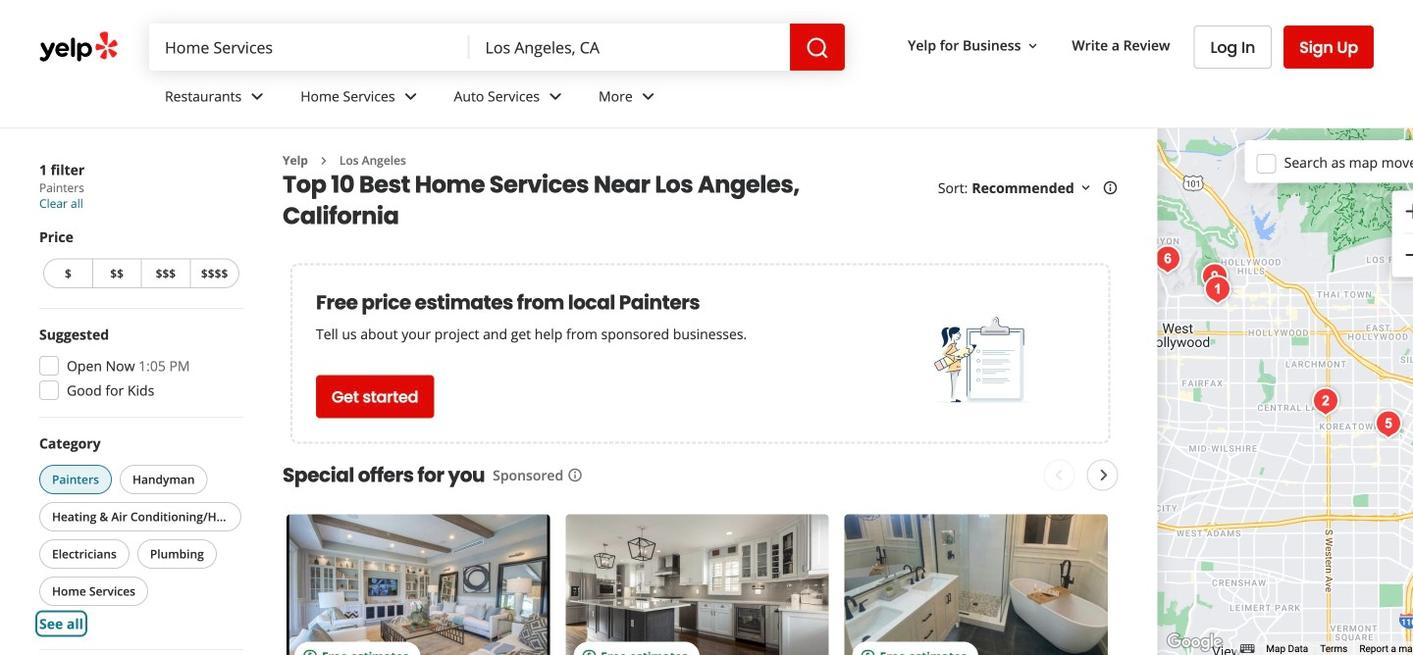 Task type: locate. For each thing, give the bounding box(es) containing it.
24 chevron down v2 image
[[246, 85, 269, 108], [399, 85, 423, 108]]

2 24 chevron down v2 image from the left
[[399, 85, 423, 108]]

1 horizontal spatial 16 free estimates v2 image
[[860, 649, 876, 656]]

none field things to do, nail salons, plumbers
[[149, 24, 470, 71]]

0 horizontal spatial 24 chevron down v2 image
[[544, 85, 567, 108]]

search image
[[806, 36, 829, 60]]

keyboard shortcuts image
[[1240, 645, 1255, 654]]

16 chevron down v2 image
[[1025, 38, 1041, 54]]

None field
[[149, 24, 470, 71], [470, 24, 790, 71]]

1 16 free estimates v2 image from the left
[[302, 649, 318, 656]]

1 horizontal spatial 24 chevron down v2 image
[[637, 85, 660, 108]]

0 horizontal spatial 16 free estimates v2 image
[[302, 649, 318, 656]]

business categories element
[[149, 71, 1374, 128]]

zoom in image
[[1402, 200, 1413, 223]]

16 free estimates v2 image
[[302, 649, 318, 656], [860, 649, 876, 656]]

0 horizontal spatial 24 chevron down v2 image
[[246, 85, 269, 108]]

1 horizontal spatial 24 chevron down v2 image
[[399, 85, 423, 108]]

naran handyman image
[[1307, 382, 1346, 422]]

handybrothers image
[[1196, 258, 1235, 297]]

handyteddy image
[[1199, 270, 1238, 310]]

None search field
[[149, 24, 845, 71]]

24 chevron down v2 image
[[544, 85, 567, 108], [637, 85, 660, 108]]

free price estimates from local painters image
[[934, 312, 1032, 410]]

zoom out image
[[1402, 243, 1413, 267]]

2 16 free estimates v2 image from the left
[[860, 649, 876, 656]]

group
[[1392, 191, 1413, 277], [39, 227, 243, 292], [33, 325, 243, 406], [35, 434, 245, 634]]

google image
[[1163, 630, 1228, 656]]

master touch services image
[[1149, 240, 1188, 279]]

2 none field from the left
[[470, 24, 790, 71]]

map region
[[1158, 129, 1413, 656]]

things to do, nail salons, plumbers search field
[[149, 24, 470, 71]]

1 none field from the left
[[149, 24, 470, 71]]



Task type: vqa. For each thing, say whether or not it's contained in the screenshot.
first 16 free estimates v2 icon from left
yes



Task type: describe. For each thing, give the bounding box(es) containing it.
none field "address, neighborhood, city, state or zip"
[[470, 24, 790, 71]]

16 free estimates v2 image
[[581, 649, 597, 656]]

max handyman image
[[1369, 405, 1409, 444]]

16 info v2 image
[[1103, 180, 1119, 196]]

next image
[[1092, 464, 1116, 487]]

16 info v2 image
[[567, 468, 583, 484]]

1 24 chevron down v2 image from the left
[[544, 85, 567, 108]]

previous image
[[1047, 464, 1071, 487]]

2 24 chevron down v2 image from the left
[[637, 85, 660, 108]]

address, neighborhood, city, state or zip search field
[[470, 24, 790, 71]]

16 chevron right v2 image
[[316, 153, 332, 169]]

1 24 chevron down v2 image from the left
[[246, 85, 269, 108]]



